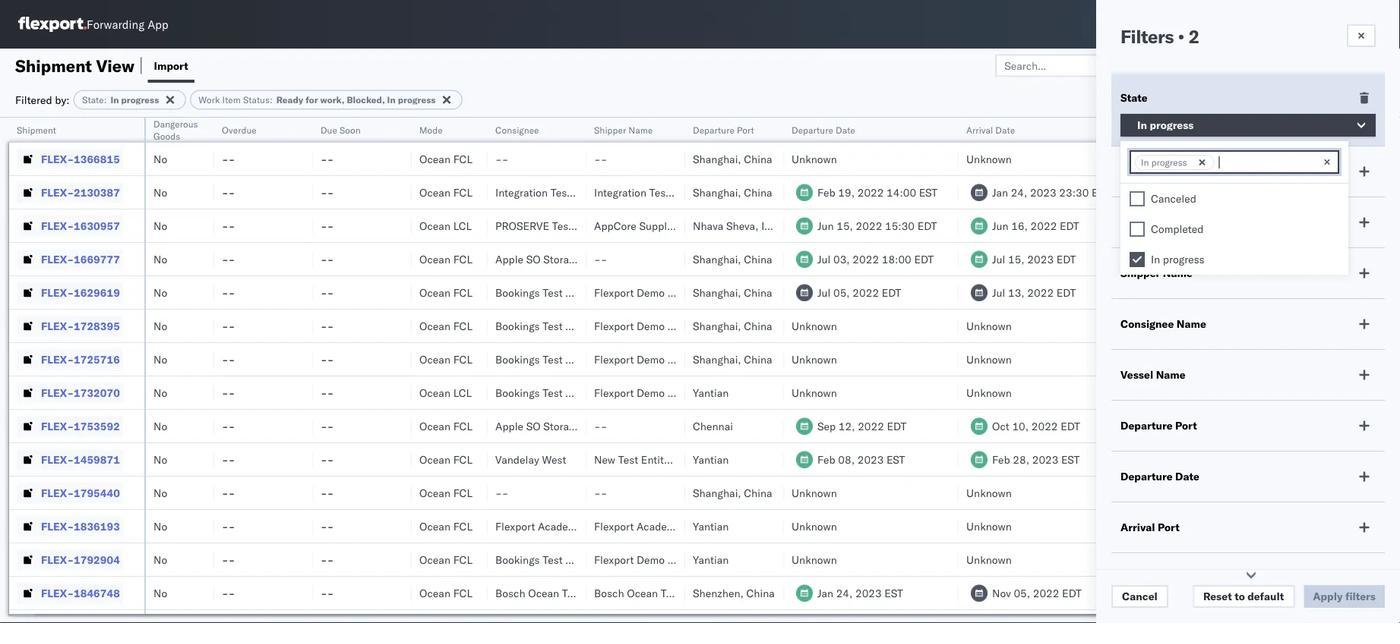 Task type: vqa. For each thing, say whether or not it's contained in the screenshot.


Task type: locate. For each thing, give the bounding box(es) containing it.
est
[[919, 186, 938, 199], [1092, 186, 1110, 199], [887, 453, 905, 466], [1061, 453, 1080, 466], [885, 587, 903, 600]]

5 bookings from the top
[[495, 553, 540, 567]]

(do up new test entity 2
[[583, 420, 605, 433]]

1 shanghai, china from the top
[[693, 152, 772, 166]]

los for flex-1792904
[[1141, 553, 1158, 567]]

0 horizontal spatial shipper name
[[594, 124, 653, 136]]

10 los angeles, ca from the top
[[1141, 553, 1220, 567]]

new up vessel name
[[1141, 353, 1162, 366]]

9 resize handle column header from the left
[[941, 118, 959, 624]]

container numbers button
[[1354, 115, 1400, 142]]

flex-1846748
[[41, 587, 120, 600]]

reset
[[1203, 590, 1232, 604]]

: left ready
[[270, 94, 273, 106]]

departure port button
[[685, 121, 769, 136]]

4 fcl from the top
[[453, 286, 473, 299]]

jul left 13,
[[992, 286, 1005, 299]]

arrival inside button
[[966, 124, 993, 136]]

0 vertical spatial in progress
[[1137, 119, 1194, 132]]

use) up new test entity 2
[[632, 420, 659, 433]]

2 bosch ocean test from the left
[[594, 587, 681, 600]]

flex- down flex-1630957 button
[[41, 253, 74, 266]]

in down view
[[110, 94, 119, 106]]

1 vertical spatial use)
[[632, 420, 659, 433]]

ocean lcl for bookings
[[419, 386, 472, 400]]

9 no from the top
[[153, 420, 167, 433]]

6 angeles, from the top
[[1161, 420, 1203, 433]]

14:00
[[887, 186, 916, 199]]

edt down jul 15, 2023 edt
[[1057, 286, 1076, 299]]

1 horizontal spatial 24,
[[1011, 186, 1027, 199]]

11 flex- from the top
[[41, 487, 74, 500]]

flex-1732070
[[41, 386, 120, 400]]

4 ca from the top
[[1205, 319, 1220, 333]]

shipment button
[[9, 121, 129, 136]]

jun up "kingdom"
[[1240, 186, 1256, 199]]

arrival date
[[966, 124, 1015, 136], [1121, 572, 1182, 585]]

in right blocked,
[[387, 94, 396, 106]]

ocean fcl for flex-1792904
[[419, 553, 473, 567]]

0 vertical spatial 24,
[[1011, 186, 1027, 199]]

0 vertical spatial arrival date
[[966, 124, 1015, 136]]

2 academy from the left
[[637, 520, 681, 533]]

1 horizontal spatial 2
[[1189, 25, 1199, 48]]

7 los angeles, ca from the top
[[1141, 453, 1220, 466]]

1630957
[[74, 219, 120, 232]]

no for flex-1725716
[[153, 353, 167, 366]]

1 resize handle column header from the left
[[126, 118, 144, 624]]

departure date
[[792, 124, 855, 136], [1121, 470, 1199, 484]]

8 ocean fcl from the top
[[419, 453, 473, 466]]

aphu66
[[1361, 152, 1400, 165]]

los angeles, ca for 1836193
[[1141, 520, 1220, 533]]

2022 right 03,
[[853, 253, 879, 266]]

19, up "kingdom"
[[1259, 186, 1276, 199]]

3 demo from the top
[[637, 353, 665, 366]]

est for feb 28, 2023 est
[[1061, 453, 1080, 466]]

1 vertical spatial arrival date
[[1121, 572, 1182, 585]]

1 apple from the top
[[495, 253, 523, 266]]

departure port inside button
[[693, 124, 754, 136]]

bosch ocean test down inc.
[[594, 587, 681, 600]]

2 ocean fcl from the top
[[419, 186, 473, 199]]

use) down appcore supply ltd
[[632, 253, 659, 266]]

2022 right nov at the right
[[1033, 587, 1059, 600]]

flex- down flex-1629619 button
[[41, 319, 74, 333]]

0 horizontal spatial departure date
[[792, 124, 855, 136]]

2023 for jul 15, 2023 edt
[[1027, 253, 1054, 266]]

ready
[[276, 94, 303, 106]]

name
[[629, 124, 653, 136], [1154, 216, 1183, 229], [1163, 267, 1193, 280], [1177, 318, 1206, 331], [1156, 368, 1186, 382]]

1 demo from the top
[[637, 286, 665, 299]]

apple so storage (do not use)
[[495, 253, 659, 266], [495, 420, 659, 433]]

0 horizontal spatial mode
[[419, 124, 443, 136]]

shanghai,
[[693, 152, 741, 166], [693, 186, 741, 199], [693, 253, 741, 266], [693, 286, 741, 299], [693, 319, 741, 333], [693, 353, 741, 366], [693, 487, 741, 500]]

6 flex- from the top
[[41, 319, 74, 333]]

2 co. from the top
[[708, 319, 723, 333]]

oct left 21,
[[1240, 487, 1257, 500]]

8 los from the top
[[1141, 487, 1158, 500]]

flex- down shipment button
[[41, 152, 74, 166]]

2 vertical spatial oct
[[1240, 487, 1257, 500]]

flex- for 1728395
[[41, 319, 74, 333]]

for
[[306, 94, 318, 106]]

edt left cancel
[[1062, 587, 1082, 600]]

container
[[1361, 118, 1400, 130]]

final port
[[1141, 124, 1181, 136]]

jun left the 16,
[[992, 219, 1009, 232]]

flex- for 1669777
[[41, 253, 74, 266]]

oct for oct 21, 2022 edt
[[1240, 487, 1257, 500]]

0 horizontal spatial 19,
[[838, 186, 855, 199]]

state up the final
[[1121, 91, 1148, 104]]

jun up 03,
[[817, 219, 834, 232]]

progress inside button
[[1150, 119, 1194, 132]]

los angeles, ca for 1366815
[[1141, 152, 1220, 166]]

china for aplu98
[[744, 253, 772, 266]]

4 bookings test consignee from the top
[[495, 386, 616, 400]]

edt for jun 19, 2023 edt
[[1307, 186, 1327, 199]]

0 horizontal spatial new
[[594, 453, 615, 466]]

1 horizontal spatial shipper name
[[1121, 267, 1193, 280]]

netherlands
[[1198, 186, 1257, 199]]

0 vertical spatial mode
[[419, 124, 443, 136]]

05, down 03,
[[833, 286, 850, 299]]

1 horizontal spatial 05,
[[1014, 587, 1030, 600]]

oct left 10,
[[992, 420, 1009, 433]]

1 vertical spatial mode
[[1121, 165, 1149, 178]]

0 vertical spatial so
[[526, 253, 541, 266]]

2 flex- from the top
[[41, 186, 74, 199]]

fcl for flex-1836193
[[453, 520, 473, 533]]

0 vertical spatial use)
[[632, 253, 659, 266]]

jan 24, 2023 23:30 est
[[992, 186, 1110, 199]]

flex-1728395 button
[[17, 316, 123, 337]]

24, for oct 24, 2022 edt
[[1260, 353, 1276, 366]]

1 vertical spatial ocean lcl
[[419, 386, 472, 400]]

ocean for 1366815
[[419, 152, 450, 166]]

ca for flex-1732070
[[1205, 386, 1220, 400]]

0 vertical spatial apple
[[495, 253, 523, 266]]

progress inside list box
[[1163, 253, 1205, 266]]

flex- down flex-1836193 'button'
[[41, 553, 74, 567]]

china for aphu66
[[744, 152, 772, 166]]

not up new test entity 2
[[608, 420, 629, 433]]

feb up jun 15, 2022 15:30 edt on the right
[[817, 186, 835, 199]]

shipper for flex-1728395
[[668, 319, 705, 333]]

1 horizontal spatial bosch
[[594, 587, 624, 600]]

so down the proserve
[[526, 253, 541, 266]]

•
[[1178, 25, 1184, 48]]

los for flex-1366815
[[1141, 152, 1158, 166]]

bookings for flex-1728395
[[495, 319, 540, 333]]

blocked,
[[347, 94, 385, 106]]

oct
[[1240, 353, 1257, 366], [992, 420, 1009, 433], [1240, 487, 1257, 500]]

1 not from the top
[[608, 253, 629, 266]]

0 horizontal spatial academy
[[538, 520, 582, 533]]

Search... text field
[[995, 54, 1161, 77]]

shipper for flex-1629619
[[668, 286, 705, 299]]

consignee for flex-1725716
[[565, 353, 616, 366]]

los
[[1141, 152, 1158, 166], [1141, 253, 1158, 266], [1141, 286, 1158, 299], [1141, 319, 1158, 333], [1141, 386, 1158, 400], [1141, 420, 1158, 433], [1141, 453, 1158, 466], [1141, 487, 1158, 500], [1141, 520, 1158, 533], [1141, 553, 1158, 567], [1141, 587, 1158, 600]]

1669777
[[74, 253, 120, 266]]

bosch ocean test down flexport academy (us) inc.
[[495, 587, 582, 600]]

05, right nov at the right
[[1014, 587, 1030, 600]]

3 ocean fcl from the top
[[419, 253, 473, 266]]

1 no from the top
[[153, 152, 167, 166]]

5 fcl from the top
[[453, 319, 473, 333]]

apple down the proserve
[[495, 253, 523, 266]]

jun 19, 2023 edt
[[1240, 186, 1327, 199]]

11 no from the top
[[153, 487, 167, 500]]

list box
[[1121, 184, 1348, 275]]

unknown
[[792, 152, 837, 166], [966, 152, 1012, 166], [1240, 152, 1285, 166], [1240, 286, 1285, 299], [792, 319, 837, 333], [966, 319, 1012, 333], [792, 353, 837, 366], [966, 353, 1012, 366], [792, 386, 837, 400], [966, 386, 1012, 400], [792, 487, 837, 500], [966, 487, 1012, 500], [792, 520, 837, 533], [966, 520, 1012, 533], [792, 553, 837, 567], [966, 553, 1012, 567], [1240, 553, 1285, 567], [1240, 587, 1285, 600]]

app
[[148, 17, 168, 32]]

jul left 03,
[[817, 253, 831, 266]]

1 horizontal spatial jun
[[992, 219, 1009, 232]]

13 flex- from the top
[[41, 553, 74, 567]]

8 no from the top
[[153, 386, 167, 400]]

fcl for flex-1792904
[[453, 553, 473, 567]]

bookings test consignee
[[495, 286, 616, 299], [495, 319, 616, 333], [495, 353, 616, 366], [495, 386, 616, 400], [495, 553, 616, 567]]

consignee
[[495, 124, 539, 136], [565, 286, 616, 299], [1121, 318, 1174, 331], [565, 319, 616, 333], [565, 353, 616, 366], [565, 386, 616, 400], [565, 553, 616, 567]]

4 flexport demo shipper co. from the top
[[594, 386, 723, 400]]

shanghai, for 1725716
[[693, 353, 741, 366]]

mode button
[[412, 121, 473, 136]]

7 no from the top
[[153, 353, 167, 366]]

1 vertical spatial shipment
[[17, 124, 56, 136]]

flex-2130387
[[41, 186, 120, 199]]

5 flexport demo shipper co. from the top
[[594, 553, 723, 567]]

1 vertical spatial jan
[[817, 587, 833, 600]]

0 horizontal spatial jun
[[817, 219, 834, 232]]

2022 right 10,
[[1032, 420, 1058, 433]]

9 fcl from the top
[[453, 487, 473, 500]]

flex- down flex-2130387 'button'
[[41, 219, 74, 232]]

1 vertical spatial shipper name
[[1121, 267, 1193, 280]]

7 ca from the top
[[1205, 453, 1220, 466]]

ceau75
[[1361, 586, 1400, 600]]

10 angeles, from the top
[[1161, 553, 1203, 567]]

7 shanghai, china from the top
[[693, 487, 772, 500]]

None checkbox
[[1130, 191, 1145, 207]]

felixstowe, united kingdom
[[1141, 219, 1276, 232]]

1 vertical spatial apple so storage (do not use)
[[495, 420, 659, 433]]

edt right 15:30
[[917, 219, 937, 232]]

quoted delivery date
[[1240, 118, 1306, 142]]

2 horizontal spatial 24,
[[1260, 353, 1276, 366]]

11 los angeles, ca from the top
[[1141, 587, 1220, 600]]

departure date button
[[784, 121, 944, 136]]

flex- down the flex-1753592 button
[[41, 453, 74, 466]]

new left entity at the left bottom of the page
[[594, 453, 615, 466]]

jun 15, 2022 15:30 edt
[[817, 219, 937, 232]]

academy right inc.
[[637, 520, 681, 533]]

1 horizontal spatial 15,
[[1008, 253, 1025, 266]]

oct left the nj
[[1240, 353, 1257, 366]]

0 vertical spatial departure port
[[693, 124, 754, 136]]

los angeles, ca for 1732070
[[1141, 386, 1220, 400]]

2 not from the top
[[608, 420, 629, 433]]

2022 for jul 05, 2022 edt
[[853, 286, 879, 299]]

final port button
[[1133, 121, 1217, 136]]

bookings test consignee for flex-1728395
[[495, 319, 616, 333]]

1 vertical spatial so
[[526, 420, 541, 433]]

shanghai, china for msmu7
[[693, 487, 772, 500]]

1 horizontal spatial 19,
[[1259, 186, 1276, 199]]

mar
[[1240, 453, 1259, 466]]

8 resize handle column header from the left
[[766, 118, 784, 624]]

2022 left 15:30
[[856, 219, 882, 232]]

aug
[[1240, 386, 1259, 400]]

8 los angeles, ca from the top
[[1141, 487, 1220, 500]]

2022 right 21,
[[1279, 487, 1306, 500]]

edt up oct 21, 2022 edt
[[1310, 453, 1330, 466]]

resize handle column header
[[126, 118, 144, 624], [196, 118, 214, 624], [295, 118, 313, 624], [394, 118, 412, 624], [469, 118, 488, 624], [568, 118, 586, 624], [667, 118, 685, 624], [766, 118, 784, 624], [941, 118, 959, 624], [1115, 118, 1133, 624], [1214, 118, 1232, 624], [1336, 118, 1354, 624]]

1 yantian from the top
[[693, 386, 729, 400]]

flex- down flex-1792904 button
[[41, 587, 74, 600]]

edt down the jun 16, 2022 edt
[[1057, 253, 1076, 266]]

so up vandelay west
[[526, 420, 541, 433]]

0 horizontal spatial 05,
[[833, 286, 850, 299]]

date
[[836, 124, 855, 136], [995, 124, 1015, 136], [1240, 130, 1259, 142], [1175, 470, 1199, 484], [1158, 572, 1182, 585]]

mode inside mode button
[[419, 124, 443, 136]]

lcl
[[453, 219, 472, 232], [453, 386, 472, 400]]

3 bookings test consignee from the top
[[495, 353, 616, 366]]

0 horizontal spatial jan
[[817, 587, 833, 600]]

1 storage from the top
[[543, 253, 580, 266]]

flex-1795440 button
[[17, 483, 123, 504]]

1 bosch ocean test from the left
[[495, 587, 582, 600]]

1 fcl from the top
[[453, 152, 473, 166]]

0 horizontal spatial 2
[[672, 453, 679, 466]]

1 vertical spatial oct
[[992, 420, 1009, 433]]

11 fcl from the top
[[453, 553, 473, 567]]

1 horizontal spatial departure date
[[1121, 470, 1199, 484]]

3 flexport demo shipper co. from the top
[[594, 353, 723, 366]]

edt down oct 24, 2022 edt on the right bottom of page
[[1310, 386, 1329, 400]]

0 horizontal spatial state
[[82, 94, 104, 106]]

0 horizontal spatial 24,
[[836, 587, 853, 600]]

flex- down flex-1366815 button
[[41, 186, 74, 199]]

storage up "west"
[[543, 420, 580, 433]]

flex- inside button
[[41, 553, 74, 567]]

1 vertical spatial new
[[594, 453, 615, 466]]

2 right •
[[1189, 25, 1199, 48]]

apple so storage (do not use) up "west"
[[495, 420, 659, 433]]

0 vertical spatial new
[[1141, 353, 1162, 366]]

flex- for 1732070
[[41, 386, 74, 400]]

0 horizontal spatial bosch
[[495, 587, 525, 600]]

5 resize handle column header from the left
[[469, 118, 488, 624]]

consignee for flex-1728395
[[565, 319, 616, 333]]

los for flex-1846748
[[1141, 587, 1158, 600]]

china for demu12
[[744, 353, 772, 366]]

apple
[[495, 253, 523, 266], [495, 420, 523, 433]]

apple for shanghai, china
[[495, 253, 523, 266]]

3 fcl from the top
[[453, 253, 473, 266]]

fcl for flex-1846748
[[453, 587, 473, 600]]

30,
[[1261, 386, 1278, 400]]

8 angeles, from the top
[[1161, 487, 1203, 500]]

kingdom
[[1233, 219, 1276, 232]]

24,
[[1011, 186, 1027, 199], [1260, 353, 1276, 366], [836, 587, 853, 600]]

edt left gvcu52 on the right top
[[1307, 186, 1327, 199]]

1 horizontal spatial arrival date
[[1121, 572, 1182, 585]]

1 vertical spatial 15,
[[1008, 253, 1025, 266]]

0 vertical spatial ocean lcl
[[419, 219, 472, 232]]

edt down 23:30
[[1060, 219, 1079, 232]]

flex- inside button
[[41, 420, 74, 433]]

None text field
[[1217, 156, 1233, 169]]

(do down account
[[583, 253, 605, 266]]

1 vertical spatial (do
[[583, 420, 605, 433]]

: down view
[[104, 94, 107, 106]]

west
[[542, 453, 566, 466]]

angeles, for flex-1846748
[[1161, 587, 1203, 600]]

05, for nov
[[1014, 587, 1030, 600]]

10 no from the top
[[153, 453, 167, 466]]

jan for jan 24, 2023 23:30 est
[[992, 186, 1008, 199]]

3 flex- from the top
[[41, 219, 74, 232]]

10 ca from the top
[[1205, 553, 1220, 567]]

flex- down flex-1459871 button
[[41, 487, 74, 500]]

los angeles, ca for 1792904
[[1141, 553, 1220, 567]]

1 flexport demo shipper co. from the top
[[594, 286, 723, 299]]

0 vertical spatial jan
[[992, 186, 1008, 199]]

2022 right 12,
[[858, 420, 884, 433]]

1 horizontal spatial :
[[270, 94, 273, 106]]

storage down proserve test account
[[543, 253, 580, 266]]

2 flexport demo shipper co. from the top
[[594, 319, 723, 333]]

ocean fcl for flex-1836193
[[419, 520, 473, 533]]

0 horizontal spatial bosch ocean test
[[495, 587, 582, 600]]

None checkbox
[[1130, 222, 1145, 237], [1130, 252, 1145, 267], [1130, 222, 1145, 237], [1130, 252, 1145, 267]]

aplu98
[[1361, 252, 1400, 266]]

flexport for 1792904
[[594, 553, 634, 567]]

1 vertical spatial lcl
[[453, 386, 472, 400]]

0 vertical spatial storage
[[543, 253, 580, 266]]

0 horizontal spatial 15,
[[837, 219, 853, 232]]

15, up 03,
[[837, 219, 853, 232]]

in down felixstowe,
[[1151, 253, 1160, 266]]

7 angeles, from the top
[[1161, 453, 1203, 466]]

0 vertical spatial not
[[608, 253, 629, 266]]

edt down 18:00
[[882, 286, 901, 299]]

state right by: at the left of the page
[[82, 94, 104, 106]]

flexport for 1728395
[[594, 319, 634, 333]]

shipment inside button
[[17, 124, 56, 136]]

vessel
[[1121, 368, 1153, 382]]

2 storage from the top
[[543, 420, 580, 433]]

2022 right the 16,
[[1031, 219, 1057, 232]]

0 vertical spatial shipment
[[15, 55, 92, 76]]

flex- for 1753592
[[41, 420, 74, 433]]

flex-1846748 button
[[17, 583, 123, 604]]

0 vertical spatial (do
[[583, 253, 605, 266]]

feb left '28,'
[[992, 453, 1010, 466]]

3 co. from the top
[[708, 353, 723, 366]]

1 vertical spatial 05,
[[1014, 587, 1030, 600]]

ca for flex-1728395
[[1205, 319, 1220, 333]]

flex- down flex-1728395 button
[[41, 353, 74, 366]]

container numbers
[[1361, 118, 1400, 142]]

arrival
[[966, 124, 993, 136], [1121, 521, 1155, 534], [1121, 572, 1155, 585]]

bookings test consignee for flex-1725716
[[495, 353, 616, 366]]

file exception button
[[1223, 54, 1328, 77], [1223, 54, 1328, 77]]

9 ca from the top
[[1205, 520, 1220, 533]]

demo for 1629619
[[637, 286, 665, 299]]

flex- down 'flex-1732070' button
[[41, 420, 74, 433]]

(do for shanghai, china
[[583, 253, 605, 266]]

flex- inside "button"
[[41, 587, 74, 600]]

4 demo from the top
[[637, 386, 665, 400]]

3 los from the top
[[1141, 286, 1158, 299]]

2022 for mar 14, 2022 edt
[[1281, 453, 1307, 466]]

2022 right 30,
[[1281, 386, 1307, 400]]

0 vertical spatial lcl
[[453, 219, 472, 232]]

china for gvcu52
[[744, 186, 772, 199]]

china for cmau22
[[744, 286, 772, 299]]

storage
[[543, 253, 580, 266], [543, 420, 580, 433]]

1 ca from the top
[[1205, 152, 1220, 166]]

no for flex-1836193
[[153, 520, 167, 533]]

account
[[575, 219, 615, 232]]

10 fcl from the top
[[453, 520, 473, 533]]

port inside final port button
[[1164, 124, 1181, 136]]

2022 left '14:00' in the top right of the page
[[857, 186, 884, 199]]

not down appcore in the top left of the page
[[608, 253, 629, 266]]

1 vertical spatial storage
[[543, 420, 580, 433]]

forwarding app link
[[18, 17, 168, 32]]

ocean fcl for flex-1846748
[[419, 587, 473, 600]]

2 horizontal spatial jun
[[1240, 186, 1256, 199]]

est for feb 08, 2023 est
[[887, 453, 905, 466]]

3 no from the top
[[153, 219, 167, 232]]

12 no from the top
[[153, 520, 167, 533]]

0 vertical spatial 15,
[[837, 219, 853, 232]]

state
[[1121, 91, 1148, 104], [82, 94, 104, 106]]

2 right entity at the left bottom of the page
[[672, 453, 679, 466]]

departure date inside departure date button
[[792, 124, 855, 136]]

12 fcl from the top
[[453, 587, 473, 600]]

1 ocean lcl from the top
[[419, 219, 472, 232]]

0 horizontal spatial departure port
[[693, 124, 754, 136]]

fcl for flex-1753592
[[453, 420, 473, 433]]

2 use) from the top
[[632, 420, 659, 433]]

flex- down flex-1795440 button
[[41, 520, 74, 533]]

edt up feb 08, 2023 est
[[887, 420, 907, 433]]

3 los angeles, ca from the top
[[1141, 286, 1220, 299]]

2 lcl from the top
[[453, 386, 472, 400]]

2 los from the top
[[1141, 253, 1158, 266]]

15, up 13,
[[1008, 253, 1025, 266]]

flex- down flex-1725716 button
[[41, 386, 74, 400]]

0 vertical spatial shipper name
[[594, 124, 653, 136]]

edt up aug 30, 2022 edt
[[1308, 353, 1328, 366]]

13 no from the top
[[153, 553, 167, 567]]

1 horizontal spatial departure port
[[1121, 419, 1197, 433]]

msmu7
[[1361, 486, 1400, 500]]

1 horizontal spatial jan
[[992, 186, 1008, 199]]

2022 for jun 16, 2022 edt
[[1031, 219, 1057, 232]]

15, for jun
[[837, 219, 853, 232]]

1 apple so storage (do not use) from the top
[[495, 253, 659, 266]]

progress
[[121, 94, 159, 106], [398, 94, 436, 106], [1150, 119, 1194, 132], [1151, 157, 1187, 168], [1163, 253, 1205, 266]]

not
[[608, 253, 629, 266], [608, 420, 629, 433]]

in down the final
[[1141, 157, 1149, 168]]

2 shanghai, from the top
[[693, 186, 741, 199]]

shipper
[[594, 124, 626, 136], [1121, 267, 1160, 280], [668, 286, 705, 299], [668, 319, 705, 333], [668, 353, 705, 366], [668, 386, 705, 400], [668, 553, 705, 567]]

0 vertical spatial apple so storage (do not use)
[[495, 253, 659, 266]]

ocean lcl
[[419, 219, 472, 232], [419, 386, 472, 400]]

2 resize handle column header from the left
[[196, 118, 214, 624]]

7 shanghai, from the top
[[693, 487, 741, 500]]

0 vertical spatial arrival
[[966, 124, 993, 136]]

no for flex-1846748
[[153, 587, 167, 600]]

test for flex-1728395
[[543, 319, 563, 333]]

9 los angeles, ca from the top
[[1141, 520, 1220, 533]]

shanghai, for 1795440
[[693, 487, 741, 500]]

edt for jul 05, 2022 edt
[[882, 286, 901, 299]]

feb left 08,
[[817, 453, 835, 466]]

jul for jul 13, 2022 edt
[[992, 286, 1005, 299]]

in
[[110, 94, 119, 106], [387, 94, 396, 106], [1137, 119, 1147, 132], [1141, 157, 1149, 168], [1151, 253, 1160, 266]]

2022 right 13,
[[1027, 286, 1054, 299]]

4 yantian from the top
[[693, 553, 729, 567]]

flexport demo shipper co.
[[594, 286, 723, 299], [594, 319, 723, 333], [594, 353, 723, 366], [594, 386, 723, 400], [594, 553, 723, 567]]

work,
[[320, 94, 344, 106]]

0 vertical spatial 2
[[1189, 25, 1199, 48]]

arrival date inside arrival date button
[[966, 124, 1015, 136]]

2 los angeles, ca from the top
[[1141, 253, 1220, 266]]

co. for 1629619
[[708, 286, 723, 299]]

4 co. from the top
[[708, 386, 723, 400]]

state : in progress
[[82, 94, 159, 106]]

shipment up by: at the left of the page
[[15, 55, 92, 76]]

demo
[[637, 286, 665, 299], [637, 319, 665, 333], [637, 353, 665, 366], [637, 386, 665, 400], [637, 553, 665, 567]]

3 shanghai, from the top
[[693, 253, 741, 266]]

fcl for flex-1629619
[[453, 286, 473, 299]]

china for ceau75
[[746, 587, 775, 600]]

1 vertical spatial not
[[608, 420, 629, 433]]

status
[[243, 94, 270, 106]]

oct for oct 24, 2022 edt
[[1240, 353, 1257, 366]]

1 vertical spatial apple
[[495, 420, 523, 433]]

19, up jun 15, 2022 15:30 edt on the right
[[838, 186, 855, 199]]

apple so storage (do not use) down account
[[495, 253, 659, 266]]

3 ca from the top
[[1205, 286, 1220, 299]]

6 shanghai, china from the top
[[693, 353, 772, 366]]

ocean for 1630957
[[419, 219, 450, 232]]

1 vertical spatial 24,
[[1260, 353, 1276, 366]]

ocean for 1459871
[[419, 453, 450, 466]]

1 shanghai, from the top
[[693, 152, 741, 166]]

flex-1792904
[[41, 553, 120, 567]]

2022 right 14,
[[1281, 453, 1307, 466]]

academy left (us)
[[538, 520, 582, 533]]

ocean for 1792904
[[419, 553, 450, 567]]

2 bookings from the top
[[495, 319, 540, 333]]

9 ocean fcl from the top
[[419, 487, 473, 500]]

co. for 1728395
[[708, 319, 723, 333]]

1 co. from the top
[[708, 286, 723, 299]]

flexport demo shipper co. for 1732070
[[594, 386, 723, 400]]

0 horizontal spatial :
[[104, 94, 107, 106]]

final
[[1141, 124, 1161, 136]]

1 horizontal spatial academy
[[637, 520, 681, 533]]

consignee button
[[488, 121, 571, 136]]

use) for shanghai, china
[[632, 253, 659, 266]]

5 angeles, from the top
[[1161, 386, 1203, 400]]

1 horizontal spatial new
[[1141, 353, 1162, 366]]

0 vertical spatial oct
[[1240, 353, 1257, 366]]

ca for flex-1792904
[[1205, 553, 1220, 567]]

filters • 2
[[1121, 25, 1199, 48]]

shipment down filtered
[[17, 124, 56, 136]]

1 horizontal spatial state
[[1121, 91, 1148, 104]]

2 vertical spatial 24,
[[836, 587, 853, 600]]

edt up feb 28, 2023 est
[[1061, 420, 1080, 433]]

edt down mar 14, 2022 edt
[[1308, 487, 1328, 500]]

2022 right the nj
[[1279, 353, 1306, 366]]

ocean for 1629619
[[419, 286, 450, 299]]

flex- down flex-1669777 button
[[41, 286, 74, 299]]

apple up vandelay
[[495, 420, 523, 433]]

co. for 1732070
[[708, 386, 723, 400]]

4 no from the top
[[153, 253, 167, 266]]

1 horizontal spatial mode
[[1121, 165, 1149, 178]]

flex- inside 'button'
[[41, 520, 74, 533]]

4 flex- from the top
[[41, 253, 74, 266]]

0 horizontal spatial arrival date
[[966, 124, 1015, 136]]

flex-1366815 button
[[17, 149, 123, 170]]

demu12
[[1361, 353, 1400, 366]]

7 resize handle column header from the left
[[667, 118, 685, 624]]

23:30
[[1059, 186, 1089, 199]]

flexport for 1732070
[[594, 386, 634, 400]]

1 horizontal spatial bosch ocean test
[[594, 587, 681, 600]]

jul down "jul 03, 2022 18:00 edt"
[[817, 286, 831, 299]]

0 vertical spatial departure date
[[792, 124, 855, 136]]

12 flex- from the top
[[41, 520, 74, 533]]

0 vertical spatial 05,
[[833, 286, 850, 299]]

3 yantian from the top
[[693, 520, 729, 533]]

co. for 1725716
[[708, 353, 723, 366]]

6 ocean fcl from the top
[[419, 353, 473, 366]]

in up rotterdam,
[[1137, 119, 1147, 132]]

flex- inside 'button'
[[41, 186, 74, 199]]

05, for jul
[[833, 286, 850, 299]]

3 angeles, from the top
[[1161, 286, 1203, 299]]

2
[[1189, 25, 1199, 48], [672, 453, 679, 466]]

jul up 'jul 13, 2022 edt' on the top right of the page
[[992, 253, 1005, 266]]

2022 down "jul 03, 2022 18:00 edt"
[[853, 286, 879, 299]]



Task type: describe. For each thing, give the bounding box(es) containing it.
not for chennai
[[608, 420, 629, 433]]

aug 30, 2022 edt
[[1240, 386, 1329, 400]]

dangerous goods
[[153, 118, 198, 142]]

ca for flex-1753592
[[1205, 420, 1220, 433]]

shipper name button
[[586, 121, 670, 136]]

2022 for feb 19, 2022 14:00 est
[[857, 186, 884, 199]]

jul 15, 2023 edt
[[992, 253, 1076, 266]]

jul for jul 15, 2023 edt
[[992, 253, 1005, 266]]

shanghai, china for gvcu52
[[693, 186, 772, 199]]

flex-1459871
[[41, 453, 120, 466]]

delivery
[[1273, 118, 1306, 130]]

10,
[[1012, 420, 1029, 433]]

sheva,
[[726, 219, 759, 232]]

angeles, for flex-1629619
[[1161, 286, 1203, 299]]

overdue
[[222, 124, 257, 136]]

1795440
[[74, 487, 120, 500]]

angeles, for flex-1795440
[[1161, 487, 1203, 500]]

19, for jun
[[1259, 186, 1276, 199]]

los angeles, ca for 1728395
[[1141, 319, 1220, 333]]

edt for jul 15, 2023 edt
[[1057, 253, 1076, 266]]

flex-1792904 button
[[17, 550, 123, 571]]

flex-1629619
[[41, 286, 120, 299]]

chennai
[[693, 420, 733, 433]]

york,
[[1165, 353, 1189, 366]]

jun 16, 2022 edt
[[992, 219, 1079, 232]]

/
[[1209, 353, 1216, 366]]

2023 for feb 28, 2023 est
[[1032, 453, 1059, 466]]

jul for jul 05, 2022 edt
[[817, 286, 831, 299]]

los angeles, ca for 1459871
[[1141, 453, 1220, 466]]

lcl for proserve
[[453, 219, 472, 232]]

shanghai, for 1669777
[[693, 253, 741, 266]]

vandelay west
[[495, 453, 566, 466]]

view
[[96, 55, 134, 76]]

nov 05, 2022 edt
[[992, 587, 1082, 600]]

16,
[[1011, 219, 1028, 232]]

nhava
[[693, 219, 723, 232]]

os
[[1357, 19, 1372, 30]]

file exception
[[1247, 59, 1318, 72]]

ocean for 1836193
[[419, 520, 450, 533]]

ca for flex-1669777
[[1205, 253, 1220, 266]]

flex- for 2130387
[[41, 186, 74, 199]]

new for new york, ny / newark, nj
[[1141, 353, 1162, 366]]

flex-1459871 button
[[17, 449, 123, 471]]

2 vertical spatial in progress
[[1151, 253, 1205, 266]]

work
[[199, 94, 220, 106]]

soon
[[340, 124, 361, 136]]

1 vertical spatial departure port
[[1121, 419, 1197, 433]]

5 shanghai, china from the top
[[693, 319, 772, 333]]

flexport demo shipper co. for 1728395
[[594, 319, 723, 333]]

edt for mar 14, 2022 edt
[[1310, 453, 1330, 466]]

1846748
[[74, 587, 120, 600]]

ltd
[[675, 219, 691, 232]]

bookings for flex-1792904
[[495, 553, 540, 567]]

test for flex-1792904
[[543, 553, 563, 567]]

4 resize handle column header from the left
[[394, 118, 412, 624]]

feb 19, 2022 14:00 est
[[817, 186, 938, 199]]

date inside quoted delivery date
[[1240, 130, 1259, 142]]

flex- for 1366815
[[41, 152, 74, 166]]

shanghai, china for aphu66
[[693, 152, 772, 166]]

2130387
[[74, 186, 120, 199]]

resize handle column header for mode
[[469, 118, 488, 624]]

completed
[[1151, 223, 1204, 236]]

item
[[222, 94, 241, 106]]

client name
[[1121, 216, 1183, 229]]

08,
[[838, 453, 855, 466]]

no for flex-1459871
[[153, 453, 167, 466]]

yantian for mar 14, 2022 edt
[[693, 453, 729, 466]]

1753592
[[74, 420, 120, 433]]

dangerous goods button
[[146, 115, 209, 142]]

edt for oct 10, 2022 edt
[[1061, 420, 1080, 433]]

03,
[[833, 253, 850, 266]]

academy for (us)
[[538, 520, 582, 533]]

import button
[[148, 49, 194, 83]]

list box containing canceled
[[1121, 184, 1348, 275]]

consignee inside button
[[495, 124, 539, 136]]

so for chennai
[[526, 420, 541, 433]]

jan 24, 2023 est
[[817, 587, 903, 600]]

fcl for flex-1728395
[[453, 319, 473, 333]]

flexport demo shipper co. for 1792904
[[594, 553, 723, 567]]

12,
[[839, 420, 855, 433]]

feb 08, 2023 est
[[817, 453, 905, 466]]

15, for jul
[[1008, 253, 1025, 266]]

flex-1630957
[[41, 219, 120, 232]]

los angeles, ca for 1669777
[[1141, 253, 1220, 266]]

ocean fcl for flex-1728395
[[419, 319, 473, 333]]

oct 24, 2022 edt
[[1240, 353, 1328, 366]]

edt for oct 21, 2022 edt
[[1308, 487, 1328, 500]]

resize handle column header for shipper name
[[667, 118, 685, 624]]

(us)
[[585, 520, 612, 533]]

gvcu52
[[1361, 185, 1400, 199]]

state for state
[[1121, 91, 1148, 104]]

canceled
[[1151, 192, 1196, 206]]

ocean for 1669777
[[419, 253, 450, 266]]

port inside departure port button
[[737, 124, 754, 136]]

nov
[[992, 587, 1011, 600]]

flexport for 1629619
[[594, 286, 634, 299]]

angeles, for flex-1459871
[[1161, 453, 1203, 466]]

flex- for 1459871
[[41, 453, 74, 466]]

shanghai, for 1629619
[[693, 286, 741, 299]]

mar 14, 2022 edt
[[1240, 453, 1330, 466]]

shipper inside button
[[594, 124, 626, 136]]

edt for oct 24, 2022 edt
[[1308, 353, 1328, 366]]

1 : from the left
[[104, 94, 107, 106]]

quoted
[[1240, 118, 1270, 130]]

angeles, for flex-1732070
[[1161, 386, 1203, 400]]

2022 for oct 24, 2022 edt
[[1279, 353, 1306, 366]]

ocean fcl for flex-1366815
[[419, 152, 473, 166]]

2022 for sep 12, 2022 edt
[[858, 420, 884, 433]]

bookings for flex-1732070
[[495, 386, 540, 400]]

proserve
[[495, 219, 549, 232]]

3 resize handle column header from the left
[[295, 118, 313, 624]]

1 vertical spatial arrival
[[1121, 521, 1155, 534]]

numbers
[[1361, 130, 1399, 142]]

1 vertical spatial 2
[[672, 453, 679, 466]]

due
[[321, 124, 337, 136]]

1792904
[[74, 553, 120, 567]]

demo for 1725716
[[637, 353, 665, 366]]

inc.
[[615, 520, 633, 533]]

filters
[[1121, 25, 1174, 48]]

bookings test consignee for flex-1629619
[[495, 286, 616, 299]]

goods
[[153, 130, 180, 142]]

Search Shipments (/) text field
[[1109, 13, 1256, 36]]

default
[[1248, 590, 1284, 604]]

jul for jul 03, 2022 18:00 edt
[[817, 253, 831, 266]]

angeles, for flex-1792904
[[1161, 553, 1203, 567]]

bookings test consignee for flex-1792904
[[495, 553, 616, 567]]

2022 for aug 30, 2022 edt
[[1281, 386, 1307, 400]]

2 vertical spatial arrival
[[1121, 572, 1155, 585]]

yantian for aug 30, 2022 edt
[[693, 386, 729, 400]]

no for flex-1669777
[[153, 253, 167, 266]]

los for flex-1753592
[[1141, 420, 1158, 433]]

file
[[1247, 59, 1265, 72]]

co. for 1792904
[[708, 553, 723, 567]]

supply
[[639, 219, 672, 232]]

flexport for 1836193
[[594, 520, 634, 533]]

flex-2130387 button
[[17, 182, 123, 203]]

dangerous
[[153, 118, 198, 130]]

os button
[[1347, 7, 1382, 42]]

jul 03, 2022 18:00 edt
[[817, 253, 934, 266]]

(sz)
[[684, 520, 709, 533]]

no for flex-1753592
[[153, 420, 167, 433]]

appcore
[[594, 219, 636, 232]]

shipper for flex-1725716
[[668, 353, 705, 366]]

ca for flex-1836193
[[1205, 520, 1220, 533]]

2 bosch from the left
[[594, 587, 624, 600]]

los for flex-1732070
[[1141, 386, 1158, 400]]

india
[[761, 219, 785, 232]]

2023 for jan 24, 2023 23:30 est
[[1030, 186, 1057, 199]]

vandelay
[[495, 453, 539, 466]]

by:
[[55, 93, 70, 106]]

forwarding app
[[87, 17, 168, 32]]

flex-1669777 button
[[17, 249, 123, 270]]

los angeles, ca for 1629619
[[1141, 286, 1220, 299]]

13,
[[1008, 286, 1025, 299]]

21,
[[1260, 487, 1276, 500]]

ocean fcl for flex-1725716
[[419, 353, 473, 366]]

flex-1836193
[[41, 520, 120, 533]]

shanghai, china for cmau22
[[693, 286, 772, 299]]

proserve test account
[[495, 219, 615, 232]]

edt right 18:00
[[914, 253, 934, 266]]

jun for jun 15, 2022 15:30 edt
[[817, 219, 834, 232]]

forwarding
[[87, 17, 145, 32]]

demo for 1728395
[[637, 319, 665, 333]]

ocean for 1795440
[[419, 487, 450, 500]]

2 : from the left
[[270, 94, 273, 106]]

1836193
[[74, 520, 120, 533]]

in progress inside button
[[1137, 119, 1194, 132]]

1 vertical spatial departure date
[[1121, 470, 1199, 484]]

cmdu39
[[1361, 419, 1400, 433]]

shipper name inside button
[[594, 124, 653, 136]]

client
[[1121, 216, 1151, 229]]

flexport academy (sz) ltd.
[[594, 520, 731, 533]]

24, for jan 24, 2023 23:30 est
[[1011, 186, 1027, 199]]

ocean for 1846748
[[419, 587, 450, 600]]

flex-1630957 button
[[17, 215, 123, 237]]

flex- for 1630957
[[41, 219, 74, 232]]

los for flex-1629619
[[1141, 286, 1158, 299]]

beau12
[[1361, 453, 1400, 466]]

flex- for 1792904
[[41, 553, 74, 567]]

ocean fcl for flex-1669777
[[419, 253, 473, 266]]

in inside button
[[1137, 119, 1147, 132]]

1629619
[[74, 286, 120, 299]]

flex-1728395
[[41, 319, 120, 333]]

14,
[[1262, 453, 1278, 466]]

1 bosch from the left
[[495, 587, 525, 600]]

demo for 1792904
[[637, 553, 665, 567]]

10 resize handle column header from the left
[[1115, 118, 1133, 624]]

flex- for 1725716
[[41, 353, 74, 366]]

ltd.
[[712, 520, 731, 533]]

1 vertical spatial in progress
[[1141, 157, 1187, 168]]

flexport. image
[[18, 17, 87, 32]]

(do for chennai
[[583, 420, 605, 433]]

name inside the shipper name button
[[629, 124, 653, 136]]

work item status : ready for work, blocked, in progress
[[199, 94, 436, 106]]

demo for 1732070
[[637, 386, 665, 400]]

fcl for flex-1459871
[[453, 453, 473, 466]]



